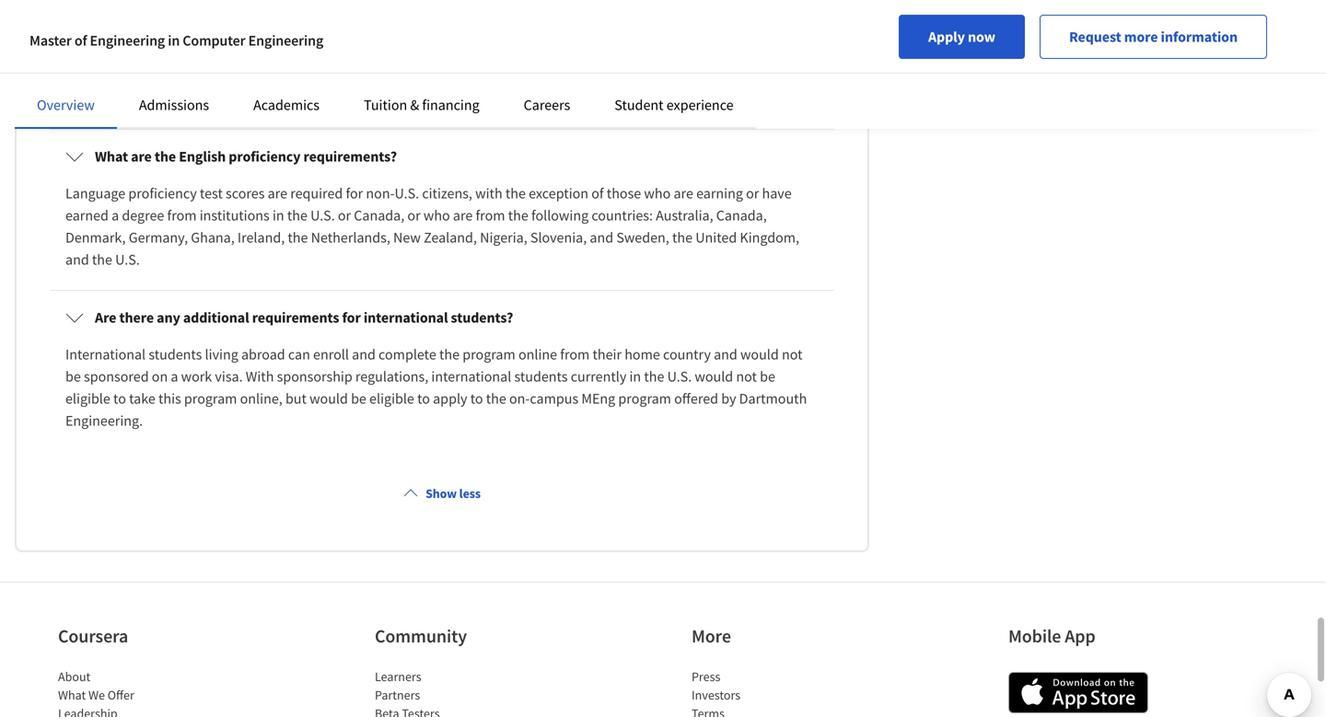 Task type: describe. For each thing, give the bounding box(es) containing it.
to inside no work experience is necessary. you will need either an engineering background or strong preparation in a field such as physics or math to enroll for this program.
[[166, 89, 178, 108]]

0 horizontal spatial not
[[736, 368, 757, 386]]

about
[[58, 669, 91, 685]]

earned
[[65, 206, 109, 225]]

engineering inside dropdown button
[[176, 30, 253, 49]]

what we offer link
[[58, 687, 134, 704]]

in inside no work experience is necessary. you will need either an engineering background or strong preparation in a field such as physics or math to enroll for this program.
[[698, 67, 710, 86]]

overview link
[[37, 96, 95, 114]]

requirements?
[[304, 147, 397, 166]]

0 vertical spatial who
[[644, 184, 671, 203]]

admissions link
[[139, 96, 209, 114]]

app
[[1065, 625, 1096, 648]]

netherlands,
[[311, 228, 390, 247]]

show less button
[[396, 477, 488, 510]]

language proficiency test scores are required for non-u.s. citizens, with the exception of those who are earning or have earned a degree from institutions in the u.s. or canada, or who are from the following countries: australia, canada, denmark, germany, ghana, ireland, the netherlands, new zealand, nigeria, slovenia, and sweden, the united kingdom, and the u.s.
[[65, 184, 800, 269]]

about link
[[58, 669, 91, 685]]

careers
[[524, 96, 571, 114]]

need inside do i need an engineering background? is work experience required? dropdown button
[[122, 30, 154, 49]]

student experience
[[615, 96, 734, 114]]

for inside no work experience is necessary. you will need either an engineering background or strong preparation in a field such as physics or math to enroll for this program.
[[220, 89, 237, 108]]

learners partners
[[375, 669, 422, 704]]

by
[[722, 390, 737, 408]]

request more information
[[1070, 28, 1238, 46]]

sponsored
[[84, 368, 149, 386]]

the up nigeria,
[[508, 206, 529, 225]]

international inside are there any additional requirements for international students? "dropdown button"
[[364, 309, 448, 327]]

and up regulations,
[[352, 345, 376, 364]]

but
[[286, 390, 307, 408]]

zealand,
[[424, 228, 477, 247]]

list item for community
[[375, 705, 532, 718]]

more
[[692, 625, 731, 648]]

is
[[342, 30, 353, 49]]

are right scores
[[268, 184, 287, 203]]

take
[[129, 390, 155, 408]]

student
[[615, 96, 664, 114]]

such
[[754, 67, 783, 86]]

careers link
[[524, 96, 571, 114]]

country
[[663, 345, 711, 364]]

0 vertical spatial would
[[741, 345, 779, 364]]

have
[[762, 184, 792, 203]]

list item up do i need an engineering background? is work experience required? dropdown button in the top of the page
[[50, 0, 835, 12]]

admissions
[[139, 96, 209, 114]]

to left apply
[[417, 390, 430, 408]]

offer
[[108, 687, 134, 704]]

overview
[[37, 96, 95, 114]]

u.s. left citizens, at the left
[[395, 184, 419, 203]]

1 horizontal spatial from
[[476, 206, 505, 225]]

strong
[[581, 67, 620, 86]]

united
[[696, 228, 737, 247]]

apply now
[[929, 28, 996, 46]]

or left math
[[114, 89, 127, 108]]

from inside international students living abroad can enroll and complete the program online from their home country and would not be sponsored on a work visa. with sponsorship regulations, international students currently in the u.s. would not be eligible to take this program online, but would be eligible to apply to the on-campus meng program offered by dartmouth engineering.
[[560, 345, 590, 364]]

degree
[[122, 206, 164, 225]]

are there any additional requirements for international students? button
[[51, 292, 834, 344]]

1 horizontal spatial would
[[695, 368, 733, 386]]

request
[[1070, 28, 1122, 46]]

and down countries:
[[590, 228, 614, 247]]

living
[[205, 345, 238, 364]]

countries:
[[592, 206, 653, 225]]

show
[[426, 486, 457, 502]]

or left have
[[746, 184, 759, 203]]

2 eligible from the left
[[369, 390, 414, 408]]

apply now button
[[899, 15, 1025, 59]]

dartmouth
[[739, 390, 807, 408]]

apply
[[929, 28, 965, 46]]

computer
[[183, 31, 246, 50]]

english
[[179, 147, 226, 166]]

non-
[[366, 184, 395, 203]]

list for coursera
[[58, 668, 215, 718]]

do
[[95, 30, 112, 49]]

experience inside no work experience is necessary. you will need either an engineering background or strong preparation in a field such as physics or math to enroll for this program.
[[120, 67, 187, 86]]

home
[[625, 345, 660, 364]]

in left computer in the left of the page
[[168, 31, 180, 50]]

regulations,
[[356, 368, 429, 386]]

0 horizontal spatial be
[[65, 368, 81, 386]]

an inside dropdown button
[[157, 30, 173, 49]]

financing
[[422, 96, 480, 114]]

to right apply
[[470, 390, 483, 408]]

international inside international students living abroad can enroll and complete the program online from their home country and would not be sponsored on a work visa. with sponsorship regulations, international students currently in the u.s. would not be eligible to take this program online, but would be eligible to apply to the on-campus meng program offered by dartmouth engineering.
[[432, 368, 512, 386]]

are
[[95, 309, 116, 327]]

required
[[290, 184, 343, 203]]

what inside about what we offer
[[58, 687, 86, 704]]

currently
[[571, 368, 627, 386]]

offered
[[674, 390, 719, 408]]

1 canada, from the left
[[354, 206, 405, 225]]

their
[[593, 345, 622, 364]]

academics
[[253, 96, 320, 114]]

tuition & financing link
[[364, 96, 480, 114]]

are there any additional requirements for international students?
[[95, 309, 513, 327]]

math
[[130, 89, 163, 108]]

background?
[[256, 30, 339, 49]]

partners link
[[375, 687, 420, 704]]

master
[[29, 31, 72, 50]]

2 vertical spatial experience
[[667, 96, 734, 114]]

required?
[[465, 30, 527, 49]]

proficiency inside dropdown button
[[229, 147, 301, 166]]

u.s. down germany,
[[115, 251, 140, 269]]

2 engineering from the left
[[248, 31, 324, 50]]

no
[[65, 67, 83, 86]]

information
[[1161, 28, 1238, 46]]

denmark,
[[65, 228, 126, 247]]

community
[[375, 625, 467, 648]]

with
[[475, 184, 503, 203]]

those
[[607, 184, 641, 203]]

u.s. inside international students living abroad can enroll and complete the program online from their home country and would not be sponsored on a work visa. with sponsorship regulations, international students currently in the u.s. would not be eligible to take this program online, but would be eligible to apply to the on-campus meng program offered by dartmouth engineering.
[[668, 368, 692, 386]]

0 horizontal spatial from
[[167, 206, 197, 225]]

0 horizontal spatial who
[[424, 206, 450, 225]]

can
[[288, 345, 310, 364]]

with
[[246, 368, 274, 386]]

the down home
[[644, 368, 665, 386]]

this inside no work experience is necessary. you will need either an engineering background or strong preparation in a field such as physics or math to enroll for this program.
[[240, 89, 263, 108]]

language
[[65, 184, 125, 203]]



Task type: vqa. For each thing, say whether or not it's contained in the screenshot.
the leftmost TRAINING
no



Task type: locate. For each thing, give the bounding box(es) containing it.
1 vertical spatial experience
[[120, 67, 187, 86]]

engineering up is
[[176, 30, 253, 49]]

you
[[270, 67, 292, 86]]

0 horizontal spatial engineering
[[176, 30, 253, 49]]

what are the english proficiency requirements?
[[95, 147, 397, 166]]

1 horizontal spatial this
[[240, 89, 263, 108]]

for inside "dropdown button"
[[342, 309, 361, 327]]

either
[[354, 67, 390, 86]]

1 vertical spatial enroll
[[313, 345, 349, 364]]

1 vertical spatial need
[[320, 67, 351, 86]]

work up physics
[[86, 67, 117, 86]]

the
[[155, 147, 176, 166], [506, 184, 526, 203], [287, 206, 308, 225], [508, 206, 529, 225], [288, 228, 308, 247], [672, 228, 693, 247], [92, 251, 112, 269], [439, 345, 460, 364], [644, 368, 665, 386], [486, 390, 507, 408]]

of left do
[[74, 31, 87, 50]]

2 horizontal spatial work
[[356, 30, 389, 49]]

a for be
[[171, 368, 178, 386]]

1 horizontal spatial list
[[375, 668, 532, 718]]

1 horizontal spatial need
[[320, 67, 351, 86]]

new
[[393, 228, 421, 247]]

experience up math
[[120, 67, 187, 86]]

any
[[157, 309, 180, 327]]

1 horizontal spatial eligible
[[369, 390, 414, 408]]

a inside international students living abroad can enroll and complete the program online from their home country and would not be sponsored on a work visa. with sponsorship regulations, international students currently in the u.s. would not be eligible to take this program online, but would be eligible to apply to the on-campus meng program offered by dartmouth engineering.
[[171, 368, 178, 386]]

on
[[152, 368, 168, 386]]

for inside language proficiency test scores are required for non-u.s. citizens, with the exception of those who are earning or have earned a degree from institutions in the u.s. or canada, or who are from the following countries: australia, canada, denmark, germany, ghana, ireland, the netherlands, new zealand, nigeria, slovenia, and sweden, the united kingdom, and the u.s.
[[346, 184, 363, 203]]

will
[[295, 67, 317, 86]]

this
[[240, 89, 263, 108], [158, 390, 181, 408]]

the right with
[[506, 184, 526, 203]]

0 horizontal spatial this
[[158, 390, 181, 408]]

work inside dropdown button
[[356, 30, 389, 49]]

of inside language proficiency test scores are required for non-u.s. citizens, with the exception of those who are earning or have earned a degree from institutions in the u.s. or canada, or who are from the following countries: australia, canada, denmark, germany, ghana, ireland, the netherlands, new zealand, nigeria, slovenia, and sweden, the united kingdom, and the u.s.
[[592, 184, 604, 203]]

1 horizontal spatial what
[[95, 147, 128, 166]]

list item for more
[[692, 705, 848, 718]]

1 vertical spatial a
[[112, 206, 119, 225]]

of
[[74, 31, 87, 50], [592, 184, 604, 203]]

list for community
[[375, 668, 532, 718]]

or left strong
[[565, 67, 578, 86]]

eligible up the engineering.
[[65, 390, 110, 408]]

2 horizontal spatial experience
[[667, 96, 734, 114]]

1 horizontal spatial of
[[592, 184, 604, 203]]

are inside dropdown button
[[131, 147, 152, 166]]

0 vertical spatial enroll
[[181, 89, 217, 108]]

the left on-
[[486, 390, 507, 408]]

this down necessary.
[[240, 89, 263, 108]]

u.s. down required
[[311, 206, 335, 225]]

international up the complete
[[364, 309, 448, 327]]

germany,
[[129, 228, 188, 247]]

mobile
[[1009, 625, 1062, 648]]

and right country
[[714, 345, 738, 364]]

list
[[58, 668, 215, 718], [375, 668, 532, 718], [692, 668, 848, 718]]

0 vertical spatial not
[[782, 345, 803, 364]]

0 vertical spatial experience
[[392, 30, 462, 49]]

1 vertical spatial would
[[695, 368, 733, 386]]

an right i
[[157, 30, 173, 49]]

canada, down non-
[[354, 206, 405, 225]]

scores
[[226, 184, 265, 203]]

1 vertical spatial work
[[86, 67, 117, 86]]

0 horizontal spatial experience
[[120, 67, 187, 86]]

1 vertical spatial for
[[346, 184, 363, 203]]

0 horizontal spatial work
[[86, 67, 117, 86]]

from
[[167, 206, 197, 225], [476, 206, 505, 225], [560, 345, 590, 364]]

0 vertical spatial proficiency
[[229, 147, 301, 166]]

do i need an engineering background? is work experience required?
[[95, 30, 527, 49]]

3 list from the left
[[692, 668, 848, 718]]

1 vertical spatial proficiency
[[128, 184, 197, 203]]

0 horizontal spatial what
[[58, 687, 86, 704]]

of left those
[[592, 184, 604, 203]]

0 horizontal spatial proficiency
[[128, 184, 197, 203]]

student experience link
[[615, 96, 734, 114]]

1 vertical spatial who
[[424, 206, 450, 225]]

experience inside do i need an engineering background? is work experience required? dropdown button
[[392, 30, 462, 49]]

are
[[131, 147, 152, 166], [268, 184, 287, 203], [674, 184, 694, 203], [453, 206, 473, 225]]

list item down offer
[[58, 705, 215, 718]]

1 vertical spatial of
[[592, 184, 604, 203]]

for down necessary.
[[220, 89, 237, 108]]

0 horizontal spatial enroll
[[181, 89, 217, 108]]

list containing press
[[692, 668, 848, 718]]

0 vertical spatial what
[[95, 147, 128, 166]]

the left english on the top left of page
[[155, 147, 176, 166]]

in left field
[[698, 67, 710, 86]]

engineering
[[176, 30, 253, 49], [412, 67, 485, 86]]

an right either
[[393, 67, 409, 86]]

2 canada, from the left
[[717, 206, 767, 225]]

would up by
[[695, 368, 733, 386]]

tuition
[[364, 96, 407, 114]]

canada, down earning
[[717, 206, 767, 225]]

proficiency up degree
[[128, 184, 197, 203]]

meng
[[582, 390, 616, 408]]

0 vertical spatial engineering
[[176, 30, 253, 49]]

need right i
[[122, 30, 154, 49]]

0 horizontal spatial an
[[157, 30, 173, 49]]

2 horizontal spatial a
[[713, 67, 720, 86]]

academics link
[[253, 96, 320, 114]]

1 list from the left
[[58, 668, 215, 718]]

list containing about
[[58, 668, 215, 718]]

1 horizontal spatial a
[[171, 368, 178, 386]]

are up zealand,
[[453, 206, 473, 225]]

1 vertical spatial an
[[393, 67, 409, 86]]

the down denmark,
[[92, 251, 112, 269]]

show less
[[426, 486, 481, 502]]

students down online
[[515, 368, 568, 386]]

would up dartmouth
[[741, 345, 779, 364]]

tuition & financing
[[364, 96, 480, 114]]

1 horizontal spatial an
[[393, 67, 409, 86]]

0 vertical spatial international
[[364, 309, 448, 327]]

program down students?
[[463, 345, 516, 364]]

request more information button
[[1040, 15, 1268, 59]]

0 vertical spatial an
[[157, 30, 173, 49]]

enroll down is
[[181, 89, 217, 108]]

in
[[168, 31, 180, 50], [698, 67, 710, 86], [273, 206, 284, 225], [630, 368, 641, 386]]

what
[[95, 147, 128, 166], [58, 687, 86, 704]]

is
[[190, 67, 200, 86]]

the down required
[[287, 206, 308, 225]]

from down with
[[476, 206, 505, 225]]

2 horizontal spatial list
[[692, 668, 848, 718]]

about what we offer
[[58, 669, 134, 704]]

nigeria,
[[480, 228, 528, 247]]

program down visa.
[[184, 390, 237, 408]]

the down are there any additional requirements for international students? "dropdown button"
[[439, 345, 460, 364]]

enroll up sponsorship
[[313, 345, 349, 364]]

now
[[968, 28, 996, 46]]

engineering up math
[[90, 31, 165, 50]]

2 vertical spatial would
[[310, 390, 348, 408]]

to right math
[[166, 89, 178, 108]]

program
[[463, 345, 516, 364], [184, 390, 237, 408], [619, 390, 672, 408]]

0 vertical spatial need
[[122, 30, 154, 49]]

citizens,
[[422, 184, 473, 203]]

1 horizontal spatial not
[[782, 345, 803, 364]]

0 horizontal spatial eligible
[[65, 390, 110, 408]]

&
[[410, 96, 419, 114]]

be down regulations,
[[351, 390, 367, 408]]

students up on
[[149, 345, 202, 364]]

program down home
[[619, 390, 672, 408]]

engineering.
[[65, 412, 143, 430]]

or up "new"
[[408, 206, 421, 225]]

0 vertical spatial work
[[356, 30, 389, 49]]

0 vertical spatial a
[[713, 67, 720, 86]]

list item for coursera
[[58, 705, 215, 718]]

u.s. down country
[[668, 368, 692, 386]]

list item down partners
[[375, 705, 532, 718]]

students?
[[451, 309, 513, 327]]

in up ireland,
[[273, 206, 284, 225]]

2 horizontal spatial from
[[560, 345, 590, 364]]

not
[[782, 345, 803, 364], [736, 368, 757, 386]]

press
[[692, 669, 721, 685]]

0 horizontal spatial a
[[112, 206, 119, 225]]

are down math
[[131, 147, 152, 166]]

this down on
[[158, 390, 181, 408]]

work inside international students living abroad can enroll and complete the program online from their home country and would not be sponsored on a work visa. with sponsorship regulations, international students currently in the u.s. would not be eligible to take this program online, but would be eligible to apply to the on-campus meng program offered by dartmouth engineering.
[[181, 368, 212, 386]]

a right on
[[171, 368, 178, 386]]

visa.
[[215, 368, 243, 386]]

enroll inside international students living abroad can enroll and complete the program online from their home country and would not be sponsored on a work visa. with sponsorship regulations, international students currently in the u.s. would not be eligible to take this program online, but would be eligible to apply to the on-campus meng program offered by dartmouth engineering.
[[313, 345, 349, 364]]

additional
[[183, 309, 249, 327]]

from up germany,
[[167, 206, 197, 225]]

work left visa.
[[181, 368, 212, 386]]

0 horizontal spatial need
[[122, 30, 154, 49]]

what inside dropdown button
[[95, 147, 128, 166]]

international students living abroad can enroll and complete the program online from their home country and would not be sponsored on a work visa. with sponsorship regulations, international students currently in the u.s. would not be eligible to take this program online, but would be eligible to apply to the on-campus meng program offered by dartmouth engineering.
[[65, 345, 807, 430]]

2 vertical spatial for
[[342, 309, 361, 327]]

investors
[[692, 687, 741, 704]]

work inside no work experience is necessary. you will need either an engineering background or strong preparation in a field such as physics or math to enroll for this program.
[[86, 67, 117, 86]]

not up by
[[736, 368, 757, 386]]

1 vertical spatial what
[[58, 687, 86, 704]]

preparation
[[623, 67, 695, 86]]

2 vertical spatial a
[[171, 368, 178, 386]]

less
[[459, 486, 481, 502]]

0 horizontal spatial would
[[310, 390, 348, 408]]

ghana,
[[191, 228, 235, 247]]

0 vertical spatial students
[[149, 345, 202, 364]]

online
[[519, 345, 557, 364]]

1 horizontal spatial students
[[515, 368, 568, 386]]

1 vertical spatial not
[[736, 368, 757, 386]]

1 horizontal spatial be
[[351, 390, 367, 408]]

i
[[115, 30, 119, 49]]

engineering up the financing
[[412, 67, 485, 86]]

a for or
[[112, 206, 119, 225]]

experience up no work experience is necessary. you will need either an engineering background or strong preparation in a field such as physics or math to enroll for this program. on the top of the page
[[392, 30, 462, 49]]

engineering inside no work experience is necessary. you will need either an engineering background or strong preparation in a field such as physics or math to enroll for this program.
[[412, 67, 485, 86]]

international up apply
[[432, 368, 512, 386]]

0 horizontal spatial list
[[58, 668, 215, 718]]

press investors
[[692, 669, 741, 704]]

proficiency up scores
[[229, 147, 301, 166]]

necessary.
[[203, 67, 267, 86]]

a left field
[[713, 67, 720, 86]]

sponsorship
[[277, 368, 353, 386]]

are up the australia,
[[674, 184, 694, 203]]

0 horizontal spatial of
[[74, 31, 87, 50]]

the inside dropdown button
[[155, 147, 176, 166]]

to down sponsored
[[113, 390, 126, 408]]

list item
[[50, 0, 835, 12], [58, 705, 215, 718], [375, 705, 532, 718], [692, 705, 848, 718]]

learners
[[375, 669, 422, 685]]

2 vertical spatial work
[[181, 368, 212, 386]]

press link
[[692, 669, 721, 685]]

0 horizontal spatial canada,
[[354, 206, 405, 225]]

or
[[565, 67, 578, 86], [114, 89, 127, 108], [746, 184, 759, 203], [338, 206, 351, 225], [408, 206, 421, 225]]

engineering
[[90, 31, 165, 50], [248, 31, 324, 50]]

what down about
[[58, 687, 86, 704]]

list item down investors link
[[692, 705, 848, 718]]

enroll inside no work experience is necessary. you will need either an engineering background or strong preparation in a field such as physics or math to enroll for this program.
[[181, 89, 217, 108]]

2 horizontal spatial would
[[741, 345, 779, 364]]

2 list from the left
[[375, 668, 532, 718]]

2 horizontal spatial program
[[619, 390, 672, 408]]

be
[[65, 368, 81, 386], [760, 368, 776, 386], [351, 390, 367, 408]]

proficiency inside language proficiency test scores are required for non-u.s. citizens, with the exception of those who are earning or have earned a degree from institutions in the u.s. or canada, or who are from the following countries: australia, canada, denmark, germany, ghana, ireland, the netherlands, new zealand, nigeria, slovenia, and sweden, the united kingdom, and the u.s.
[[128, 184, 197, 203]]

no work experience is necessary. you will need either an engineering background or strong preparation in a field such as physics or math to enroll for this program.
[[65, 67, 799, 108]]

1 vertical spatial this
[[158, 390, 181, 408]]

would down sponsorship
[[310, 390, 348, 408]]

in inside language proficiency test scores are required for non-u.s. citizens, with the exception of those who are earning or have earned a degree from institutions in the u.s. or canada, or who are from the following countries: australia, canada, denmark, germany, ghana, ireland, the netherlands, new zealand, nigeria, slovenia, and sweden, the united kingdom, and the u.s.
[[273, 206, 284, 225]]

for left non-
[[346, 184, 363, 203]]

there
[[119, 309, 154, 327]]

who right those
[[644, 184, 671, 203]]

be up dartmouth
[[760, 368, 776, 386]]

for right the requirements
[[342, 309, 361, 327]]

1 horizontal spatial program
[[463, 345, 516, 364]]

from left their
[[560, 345, 590, 364]]

1 engineering from the left
[[90, 31, 165, 50]]

would
[[741, 345, 779, 364], [695, 368, 733, 386], [310, 390, 348, 408]]

0 vertical spatial for
[[220, 89, 237, 108]]

the down the australia,
[[672, 228, 693, 247]]

the right ireland,
[[288, 228, 308, 247]]

apply
[[433, 390, 468, 408]]

slovenia,
[[531, 228, 587, 247]]

as
[[785, 67, 799, 86]]

0 horizontal spatial engineering
[[90, 31, 165, 50]]

enroll
[[181, 89, 217, 108], [313, 345, 349, 364]]

experience down field
[[667, 96, 734, 114]]

this inside international students living abroad can enroll and complete the program online from their home country and would not be sponsored on a work visa. with sponsorship regulations, international students currently in the u.s. would not be eligible to take this program online, but would be eligible to apply to the on-campus meng program offered by dartmouth engineering.
[[158, 390, 181, 408]]

following
[[532, 206, 589, 225]]

1 vertical spatial students
[[515, 368, 568, 386]]

physics
[[65, 89, 111, 108]]

sweden,
[[617, 228, 670, 247]]

download on the app store image
[[1009, 673, 1149, 714]]

1 eligible from the left
[[65, 390, 110, 408]]

2 horizontal spatial be
[[760, 368, 776, 386]]

1 horizontal spatial enroll
[[313, 345, 349, 364]]

a inside language proficiency test scores are required for non-u.s. citizens, with the exception of those who are earning or have earned a degree from institutions in the u.s. or canada, or who are from the following countries: australia, canada, denmark, germany, ghana, ireland, the netherlands, new zealand, nigeria, slovenia, and sweden, the united kingdom, and the u.s.
[[112, 206, 119, 225]]

1 horizontal spatial experience
[[392, 30, 462, 49]]

need right will at the left top of the page
[[320, 67, 351, 86]]

list for more
[[692, 668, 848, 718]]

1 vertical spatial engineering
[[412, 67, 485, 86]]

0 vertical spatial this
[[240, 89, 263, 108]]

0 horizontal spatial students
[[149, 345, 202, 364]]

1 horizontal spatial proficiency
[[229, 147, 301, 166]]

engineering up you
[[248, 31, 324, 50]]

work
[[356, 30, 389, 49], [86, 67, 117, 86], [181, 368, 212, 386]]

do i need an engineering background? is work experience required? button
[[51, 14, 834, 65]]

a inside no work experience is necessary. you will need either an engineering background or strong preparation in a field such as physics or math to enroll for this program.
[[713, 67, 720, 86]]

1 horizontal spatial who
[[644, 184, 671, 203]]

more
[[1125, 28, 1158, 46]]

and down denmark,
[[65, 251, 89, 269]]

earning
[[697, 184, 743, 203]]

1 horizontal spatial engineering
[[248, 31, 324, 50]]

who down citizens, at the left
[[424, 206, 450, 225]]

list containing learners
[[375, 668, 532, 718]]

in down home
[[630, 368, 641, 386]]

1 horizontal spatial canada,
[[717, 206, 767, 225]]

what are the english proficiency requirements? button
[[51, 131, 834, 182]]

0 vertical spatial of
[[74, 31, 87, 50]]

in inside international students living abroad can enroll and complete the program online from their home country and would not be sponsored on a work visa. with sponsorship regulations, international students currently in the u.s. would not be eligible to take this program online, but would be eligible to apply to the on-campus meng program offered by dartmouth engineering.
[[630, 368, 641, 386]]

need inside no work experience is necessary. you will need either an engineering background or strong preparation in a field such as physics or math to enroll for this program.
[[320, 67, 351, 86]]

1 horizontal spatial engineering
[[412, 67, 485, 86]]

eligible down regulations,
[[369, 390, 414, 408]]

or up netherlands,
[[338, 206, 351, 225]]

and
[[590, 228, 614, 247], [65, 251, 89, 269], [352, 345, 376, 364], [714, 345, 738, 364]]

1 vertical spatial international
[[432, 368, 512, 386]]

not up dartmouth
[[782, 345, 803, 364]]

on-
[[509, 390, 530, 408]]

work right is
[[356, 30, 389, 49]]

requirements
[[252, 309, 339, 327]]

0 horizontal spatial program
[[184, 390, 237, 408]]

a left degree
[[112, 206, 119, 225]]

what up language
[[95, 147, 128, 166]]

1 horizontal spatial work
[[181, 368, 212, 386]]

institutions
[[200, 206, 270, 225]]

to
[[166, 89, 178, 108], [113, 390, 126, 408], [417, 390, 430, 408], [470, 390, 483, 408]]

be down international
[[65, 368, 81, 386]]

an inside no work experience is necessary. you will need either an engineering background or strong preparation in a field such as physics or math to enroll for this program.
[[393, 67, 409, 86]]

coursera
[[58, 625, 128, 648]]

program.
[[266, 89, 323, 108]]



